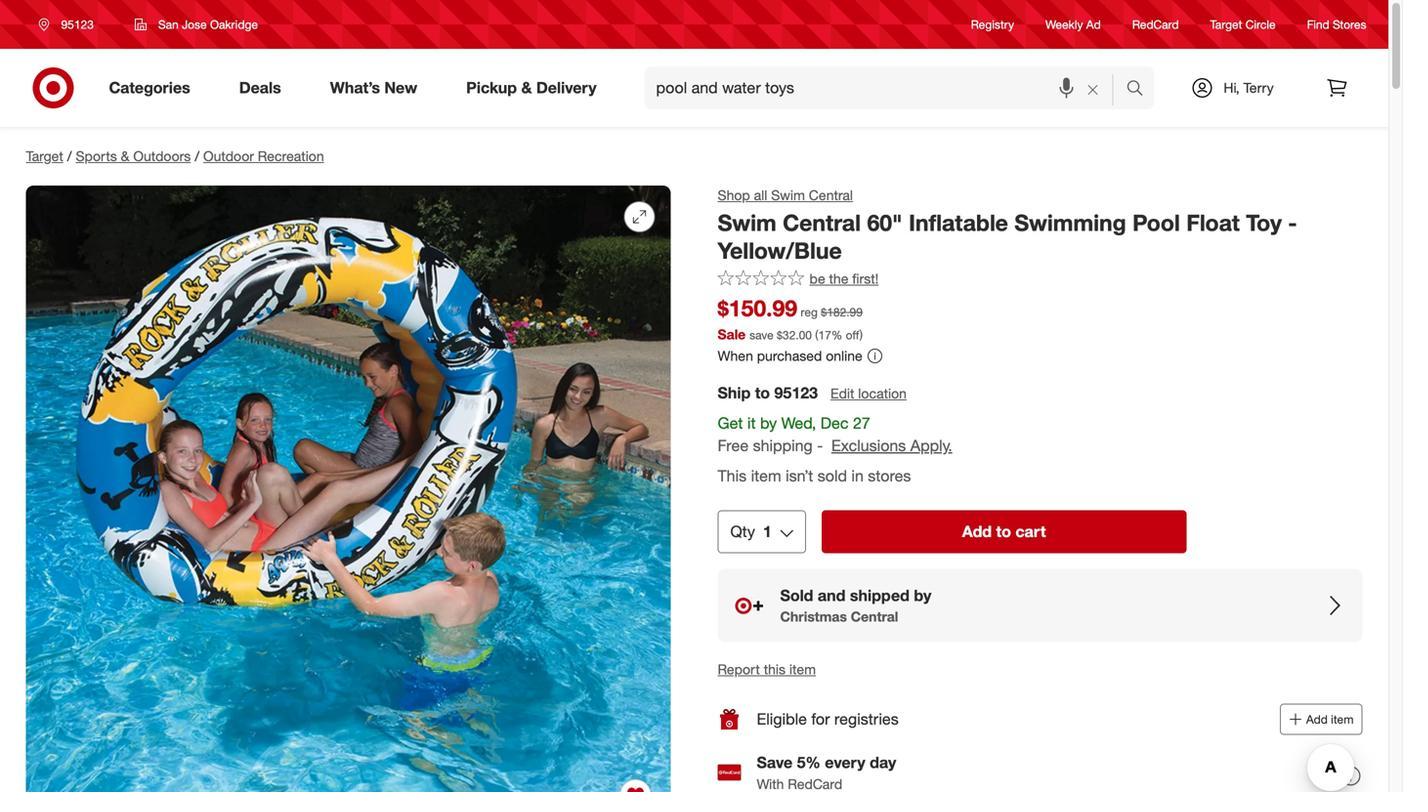 Task type: vqa. For each thing, say whether or not it's contained in the screenshot.
Bonus in the top right of the page
no



Task type: locate. For each thing, give the bounding box(es) containing it.
1 vertical spatial item
[[790, 661, 816, 678]]

online
[[826, 347, 863, 364]]

outdoors
[[133, 148, 191, 165]]

1 horizontal spatial 95123
[[775, 384, 818, 403]]

central up yellow/blue
[[783, 209, 861, 237]]

terry
[[1244, 79, 1274, 96]]

by inside get it by wed, dec 27 free shipping - exclusions apply.
[[760, 414, 777, 433]]

& right pickup
[[521, 78, 532, 97]]

&
[[521, 78, 532, 97], [121, 148, 129, 165]]

float
[[1187, 209, 1240, 237]]

0 horizontal spatial target
[[26, 148, 63, 165]]

0 horizontal spatial /
[[67, 148, 72, 165]]

%
[[832, 328, 843, 342]]

central inside sold and shipped by christmas central
[[851, 609, 899, 626]]

and
[[818, 587, 846, 606]]

1 vertical spatial -
[[817, 436, 823, 456]]

free
[[718, 436, 749, 456]]

all
[[754, 187, 768, 204]]

2 / from the left
[[195, 148, 199, 165]]

1 vertical spatial by
[[914, 587, 932, 606]]

by inside sold and shipped by christmas central
[[914, 587, 932, 606]]

1 vertical spatial central
[[783, 209, 861, 237]]

weekly ad link
[[1046, 16, 1101, 33]]

shop all swim central swim central 60" inflatable swimming pool float toy - yellow/blue
[[718, 187, 1298, 265]]

-
[[1289, 209, 1298, 237], [817, 436, 823, 456]]

- right toy
[[1289, 209, 1298, 237]]

when purchased online
[[718, 347, 863, 364]]

redcard
[[1133, 17, 1179, 32]]

swim right all in the top right of the page
[[771, 187, 805, 204]]

target for target circle
[[1211, 17, 1243, 32]]

be the first! link
[[718, 269, 879, 289]]

add inside fulfillment region
[[963, 523, 992, 542]]

0 horizontal spatial item
[[751, 467, 782, 486]]

95123 button
[[26, 7, 114, 42]]

0 horizontal spatial to
[[755, 384, 770, 403]]

- down dec
[[817, 436, 823, 456]]

be
[[810, 270, 826, 287]]

1
[[763, 523, 772, 542]]

central for swim
[[783, 209, 861, 237]]

item for this
[[751, 467, 782, 486]]

edit
[[831, 385, 855, 402]]

when
[[718, 347, 753, 364]]

to inside button
[[997, 523, 1012, 542]]

1 horizontal spatial to
[[997, 523, 1012, 542]]

search
[[1118, 80, 1165, 99]]

central for christmas
[[851, 609, 899, 626]]

1 horizontal spatial &
[[521, 78, 532, 97]]

pool
[[1133, 209, 1181, 237]]

60"
[[867, 209, 903, 237]]

0 vertical spatial item
[[751, 467, 782, 486]]

0 horizontal spatial -
[[817, 436, 823, 456]]

save
[[757, 754, 793, 773]]

pickup & delivery link
[[450, 66, 621, 109]]

2 horizontal spatial item
[[1331, 712, 1354, 727]]

0 horizontal spatial add
[[963, 523, 992, 542]]

dec
[[821, 414, 849, 433]]

redcard link
[[1133, 16, 1179, 33]]

/ left outdoor
[[195, 148, 199, 165]]

to for ship
[[755, 384, 770, 403]]

1 horizontal spatial by
[[914, 587, 932, 606]]

2 vertical spatial item
[[1331, 712, 1354, 727]]

0 vertical spatial target
[[1211, 17, 1243, 32]]

)
[[860, 328, 863, 342]]

deals
[[239, 78, 281, 97]]

what's new
[[330, 78, 418, 97]]

1 vertical spatial add
[[1307, 712, 1328, 727]]

add
[[963, 523, 992, 542], [1307, 712, 1328, 727]]

0 vertical spatial &
[[521, 78, 532, 97]]

swim down shop
[[718, 209, 777, 237]]

to right ship
[[755, 384, 770, 403]]

in
[[852, 467, 864, 486]]

ship to 95123
[[718, 384, 818, 403]]

95123 up wed, on the right
[[775, 384, 818, 403]]

by right shipped
[[914, 587, 932, 606]]

& right the sports on the top
[[121, 148, 129, 165]]

27
[[853, 414, 871, 433]]

target link
[[26, 148, 63, 165]]

for
[[812, 710, 830, 729]]

target left circle
[[1211, 17, 1243, 32]]

to left the cart
[[997, 523, 1012, 542]]

swim central 60" inflatable swimming pool float toy - yellow/blue, 1 of 4 image
[[26, 186, 671, 793]]

1 horizontal spatial -
[[1289, 209, 1298, 237]]

95123
[[61, 17, 94, 32], [775, 384, 818, 403]]

1 horizontal spatial add
[[1307, 712, 1328, 727]]

by right it
[[760, 414, 777, 433]]

save 5% every day
[[757, 754, 897, 773]]

0 horizontal spatial by
[[760, 414, 777, 433]]

item
[[751, 467, 782, 486], [790, 661, 816, 678], [1331, 712, 1354, 727]]

weekly
[[1046, 17, 1083, 32]]

32.00
[[783, 328, 812, 342]]

$150.99 reg $182.99 sale save $ 32.00 ( 17 % off )
[[718, 295, 863, 343]]

central
[[809, 187, 853, 204], [783, 209, 861, 237], [851, 609, 899, 626]]

target for target / sports & outdoors / outdoor recreation
[[26, 148, 63, 165]]

cart
[[1016, 523, 1046, 542]]

0 vertical spatial 95123
[[61, 17, 94, 32]]

1 vertical spatial &
[[121, 148, 129, 165]]

2 vertical spatial central
[[851, 609, 899, 626]]

item inside fulfillment region
[[751, 467, 782, 486]]

target left the sports on the top
[[26, 148, 63, 165]]

0 horizontal spatial 95123
[[61, 17, 94, 32]]

sale
[[718, 326, 746, 343]]

central down shipped
[[851, 609, 899, 626]]

1 vertical spatial to
[[997, 523, 1012, 542]]

1 vertical spatial target
[[26, 148, 63, 165]]

sports & outdoors link
[[76, 148, 191, 165]]

0 vertical spatial to
[[755, 384, 770, 403]]

purchased
[[757, 347, 822, 364]]

by
[[760, 414, 777, 433], [914, 587, 932, 606]]

circle
[[1246, 17, 1276, 32]]

1 horizontal spatial /
[[195, 148, 199, 165]]

0 vertical spatial -
[[1289, 209, 1298, 237]]

reg
[[801, 305, 818, 320]]

eligible for registries
[[757, 710, 899, 729]]

oakridge
[[210, 17, 258, 32]]

target circle
[[1211, 17, 1276, 32]]

/ right target link
[[67, 148, 72, 165]]

0 vertical spatial by
[[760, 414, 777, 433]]

0 vertical spatial add
[[963, 523, 992, 542]]

shop
[[718, 187, 750, 204]]

0 horizontal spatial &
[[121, 148, 129, 165]]

swim
[[771, 187, 805, 204], [718, 209, 777, 237]]

1 horizontal spatial target
[[1211, 17, 1243, 32]]

get
[[718, 414, 743, 433]]

95123 left san
[[61, 17, 94, 32]]

registry
[[971, 17, 1015, 32]]

edit location button
[[830, 383, 908, 405]]

san jose oakridge
[[158, 17, 258, 32]]

recreation
[[258, 148, 324, 165]]

find stores
[[1307, 17, 1367, 32]]

1 vertical spatial 95123
[[775, 384, 818, 403]]

5%
[[797, 754, 821, 773]]

central right all in the top right of the page
[[809, 187, 853, 204]]



Task type: describe. For each thing, give the bounding box(es) containing it.
pickup
[[466, 78, 517, 97]]

christmas
[[780, 609, 847, 626]]

it
[[748, 414, 756, 433]]

$
[[777, 328, 783, 342]]

to for add
[[997, 523, 1012, 542]]

outdoor recreation link
[[203, 148, 324, 165]]

pickup & delivery
[[466, 78, 597, 97]]

target / sports & outdoors / outdoor recreation
[[26, 148, 324, 165]]

find stores link
[[1307, 16, 1367, 33]]

the
[[829, 270, 849, 287]]

- inside get it by wed, dec 27 free shipping - exclusions apply.
[[817, 436, 823, 456]]

exclusions apply. link
[[832, 436, 953, 456]]

inflatable
[[909, 209, 1009, 237]]

$150.99
[[718, 295, 798, 322]]

hi, terry
[[1224, 79, 1274, 96]]

ad
[[1087, 17, 1101, 32]]

get it by wed, dec 27 free shipping - exclusions apply.
[[718, 414, 953, 456]]

report this item
[[718, 661, 816, 678]]

qty 1
[[731, 523, 772, 542]]

report
[[718, 661, 760, 678]]

1 / from the left
[[67, 148, 72, 165]]

sports
[[76, 148, 117, 165]]

categories
[[109, 78, 190, 97]]

new
[[384, 78, 418, 97]]

qty
[[731, 523, 755, 542]]

eligible
[[757, 710, 807, 729]]

shipped
[[850, 587, 910, 606]]

add for add item
[[1307, 712, 1328, 727]]

outdoor
[[203, 148, 254, 165]]

san
[[158, 17, 179, 32]]

95123 inside fulfillment region
[[775, 384, 818, 403]]

report this item button
[[718, 660, 816, 680]]

sold and shipped by christmas central
[[780, 587, 932, 626]]

0 vertical spatial central
[[809, 187, 853, 204]]

95123 inside 95123 dropdown button
[[61, 17, 94, 32]]

first!
[[853, 270, 879, 287]]

this item isn't sold in stores
[[718, 467, 911, 486]]

add item
[[1307, 712, 1354, 727]]

target circle link
[[1211, 16, 1276, 33]]

1 horizontal spatial item
[[790, 661, 816, 678]]

jose
[[182, 17, 207, 32]]

- inside shop all swim central swim central 60" inflatable swimming pool float toy - yellow/blue
[[1289, 209, 1298, 237]]

registry link
[[971, 16, 1015, 33]]

what's new link
[[314, 66, 442, 109]]

this
[[718, 467, 747, 486]]

save
[[750, 328, 774, 342]]

find
[[1307, 17, 1330, 32]]

fulfillment region
[[718, 382, 1363, 643]]

apply.
[[911, 436, 953, 456]]

this
[[764, 661, 786, 678]]

add for add to cart
[[963, 523, 992, 542]]

hi,
[[1224, 79, 1240, 96]]

ship
[[718, 384, 751, 403]]

add to cart
[[963, 523, 1046, 542]]

item for add
[[1331, 712, 1354, 727]]

be the first!
[[810, 270, 879, 287]]

every
[[825, 754, 866, 773]]

sold
[[818, 467, 847, 486]]

0 vertical spatial swim
[[771, 187, 805, 204]]

What can we help you find? suggestions appear below search field
[[645, 66, 1131, 109]]

edit location
[[831, 385, 907, 402]]

day
[[870, 754, 897, 773]]

stores
[[868, 467, 911, 486]]

wed,
[[782, 414, 816, 433]]

location
[[858, 385, 907, 402]]

search button
[[1118, 66, 1165, 113]]

add to cart button
[[822, 511, 1187, 554]]

san jose oakridge button
[[122, 7, 271, 42]]

stores
[[1333, 17, 1367, 32]]

deals link
[[223, 66, 306, 109]]

sold
[[780, 587, 814, 606]]

isn't
[[786, 467, 814, 486]]

registries
[[835, 710, 899, 729]]

yellow/blue
[[718, 237, 842, 265]]

shipping
[[753, 436, 813, 456]]

1 vertical spatial swim
[[718, 209, 777, 237]]

weekly ad
[[1046, 17, 1101, 32]]



